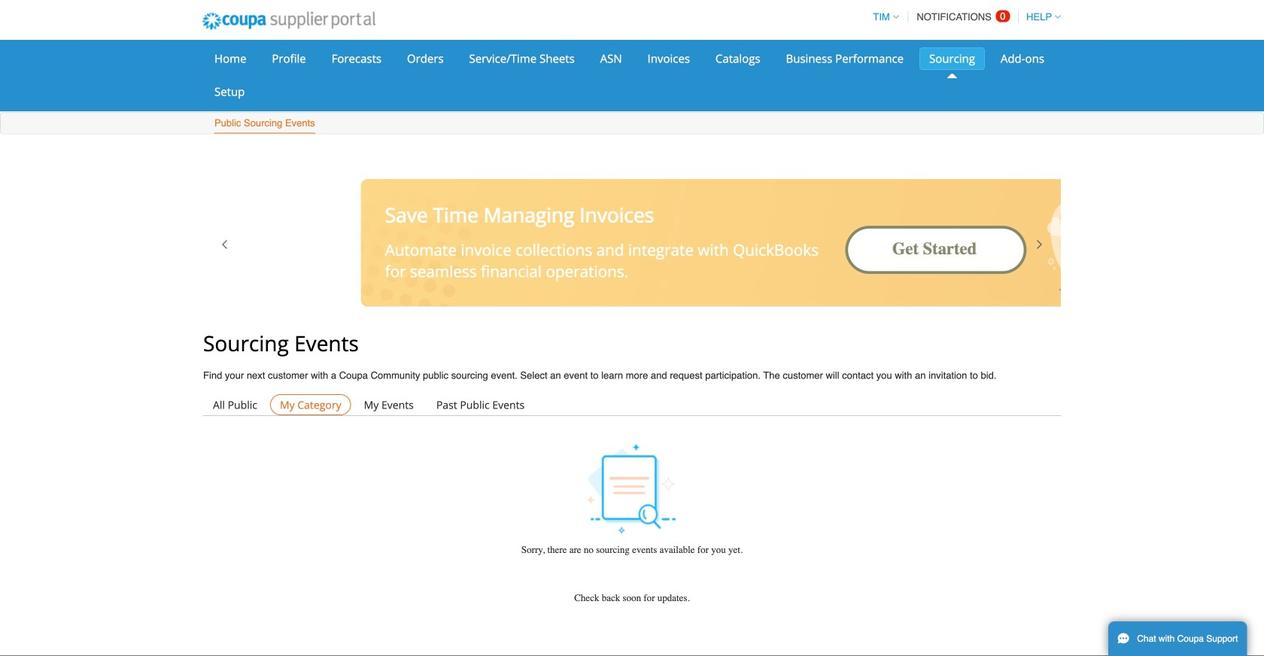 Task type: describe. For each thing, give the bounding box(es) containing it.
coupa supplier portal image
[[192, 2, 386, 40]]



Task type: locate. For each thing, give the bounding box(es) containing it.
tab list
[[203, 394, 1061, 416]]

navigation
[[867, 2, 1061, 32]]

previous image
[[219, 239, 231, 251]]



Task type: vqa. For each thing, say whether or not it's contained in the screenshot.
Admin
no



